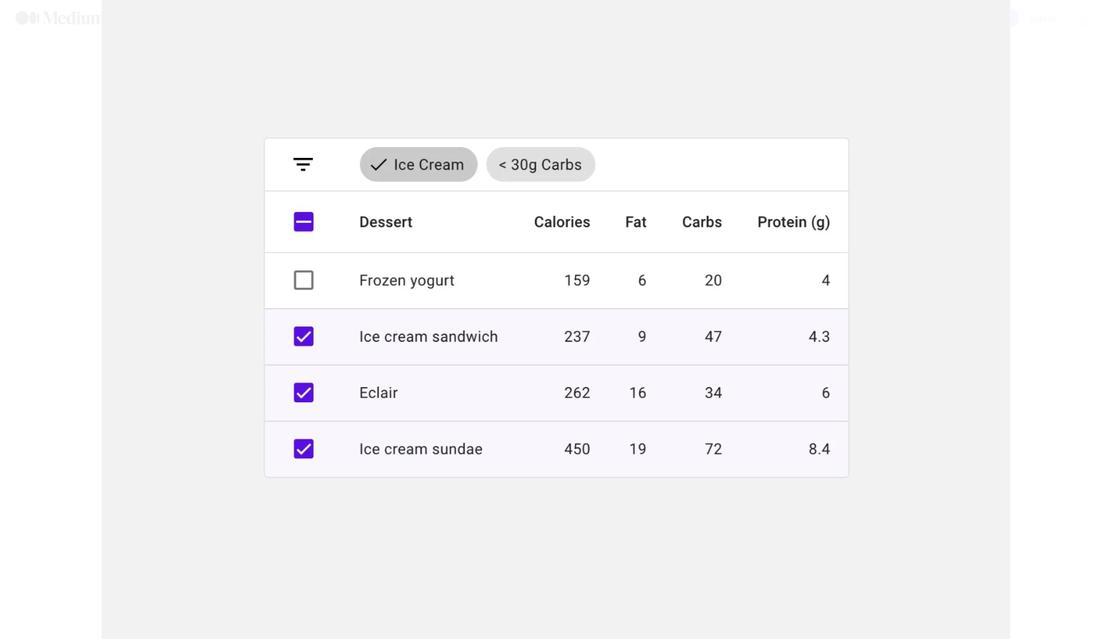 Task type: vqa. For each thing, say whether or not it's contained in the screenshot.
leftmost the A
no



Task type: locate. For each thing, give the bounding box(es) containing it.
material up content
[[494, 355, 542, 371]]

and inside — google's open-source design system for quickly building beautiful interfaces. but you might not know that one of material's most popular use cases on the web is being the "front-end of the back-end." oodles of material web apps are essentially admin panels, data displays, and tools for content manipulation. in fact, this use case is so prevalent that, according to a
[[419, 376, 440, 391]]

updates
[[340, 499, 384, 515]]

of right 70%
[[605, 416, 617, 432]]

0 horizontal spatial source
[[683, 294, 721, 310]]

admin
[[683, 355, 720, 371], [458, 437, 495, 453]]

0 horizontal spatial use
[[514, 335, 533, 351]]

react
[[340, 416, 371, 432]]

1 horizontal spatial sign
[[1030, 12, 1048, 24]]

material up beautiful
[[496, 294, 544, 310]]

and
[[419, 376, 440, 391], [538, 437, 559, 453]]

from right need,
[[482, 140, 512, 158]]

that inside (a 3rd party open-source react implementation of material design) 70% of respondents said they used that product to build admin panels and dashboards.
[[340, 437, 362, 453]]

data up prevalent
[[340, 376, 364, 391]]

from down recently
[[387, 499, 415, 515]]

material's inside — google's open-source design system for quickly building beautiful interfaces. but you might not know that one of material's most popular use cases on the web is being the "front-end of the back-end." oodles of material web apps are essentially admin panels, data displays, and tools for content manipulation. in fact, this use case is so prevalent that, according to a
[[378, 335, 433, 351]]

data left table
[[526, 478, 550, 494]]

0 horizontal spatial that
[[340, 437, 362, 453]]

in right the up
[[1050, 12, 1057, 24]]

0 vertical spatial is
[[634, 335, 643, 351]]

(a
[[633, 396, 643, 412]]

1 horizontal spatial admin
[[683, 355, 720, 371]]

una kravets link
[[388, 175, 443, 189]]

read right 'min'
[[534, 192, 552, 203]]

· left the sep
[[557, 192, 559, 203]]

2 sign from the left
[[1030, 12, 1048, 24]]

material's up the back-
[[378, 335, 433, 351]]

1 vertical spatial use
[[689, 376, 708, 391]]

material inside — google's open-source design system for quickly building beautiful interfaces. but you might not know that one of material's most popular use cases on the web is being the "front-end of the back-end." oodles of material web apps are essentially admin panels, data displays, and tools for content manipulation. in fact, this use case is so prevalent that, according to a
[[494, 355, 542, 371]]

and down the end."
[[419, 376, 440, 391]]

is
[[634, 335, 643, 351], [738, 376, 748, 391]]

0 vertical spatial and
[[419, 376, 440, 391]]

the
[[515, 140, 535, 158], [586, 335, 605, 351], [680, 335, 699, 351], [354, 355, 373, 371], [719, 478, 737, 494]]

sign right the up
[[1030, 12, 1048, 24]]

1 vertical spatial data
[[526, 478, 550, 494]]

sign
[[982, 12, 999, 24], [1030, 12, 1048, 24]]

material down a
[[482, 416, 530, 432]]

survey by material-ui
[[508, 396, 630, 412]]

building
[[446, 314, 493, 330]]

0 vertical spatial material's
[[378, 335, 433, 351]]

web down but on the right of the page
[[608, 335, 631, 351]]

1 vertical spatial read
[[656, 478, 681, 494]]

0 horizontal spatial ·
[[448, 177, 450, 188]]

1 horizontal spatial source
[[733, 396, 771, 412]]

design
[[470, 192, 498, 203], [547, 294, 586, 310]]

source
[[683, 294, 721, 310], [733, 396, 771, 412]]

0 horizontal spatial material's
[[378, 335, 433, 351]]

web left code at the right of page
[[538, 140, 564, 158]]

1 vertical spatial that
[[340, 437, 362, 453]]

the right 'about'
[[719, 478, 737, 494]]

0 vertical spatial read
[[534, 192, 552, 203]]

0 vertical spatial web
[[538, 140, 564, 158]]

sign left the up
[[982, 12, 999, 24]]

dialog
[[0, 0, 1113, 639]]

0 vertical spatial in
[[1050, 12, 1057, 24]]

open- up might
[[651, 294, 683, 310]]

material's
[[378, 335, 433, 351], [469, 478, 523, 494]]

so
[[750, 376, 763, 391]]

sign in link
[[1030, 12, 1057, 24]]

1 vertical spatial material's
[[469, 478, 523, 494]]

1 vertical spatial in
[[430, 192, 437, 203]]

1 horizontal spatial and
[[538, 437, 559, 453]]

(a 3rd party open-source react implementation of material design) 70% of respondents said they used that product to build admin panels and dashboards.
[[340, 396, 772, 453]]

use down beautiful
[[514, 335, 533, 351]]

that for (a 3rd party open-source react implementation of material design) 70% of respondents said they used that product to build admin panels and dashboards.
[[340, 437, 362, 453]]

0 vertical spatial data
[[340, 376, 364, 391]]

source down the so
[[733, 396, 771, 412]]

1 horizontal spatial know
[[716, 314, 747, 330]]

best
[[616, 140, 644, 158]]

end
[[739, 335, 761, 351]]

party
[[668, 396, 698, 412]]

know
[[462, 294, 493, 310], [716, 314, 747, 330]]

that
[[750, 314, 772, 330], [340, 437, 362, 453]]

survey
[[508, 396, 545, 412]]

1 vertical spatial material
[[494, 355, 542, 371]]

1 vertical spatial and
[[538, 437, 559, 453]]

design inside una kravets · follow published in google design · 3 min read · sep 25, 2019
[[470, 192, 498, 203]]

1 horizontal spatial material's
[[469, 478, 523, 494]]

1 horizontal spatial in
[[1050, 12, 1057, 24]]

read
[[534, 192, 552, 203], [656, 478, 681, 494]]

product
[[365, 437, 409, 453]]

0 vertical spatial open-
[[651, 294, 683, 310]]

for right tools
[[473, 376, 490, 391]]

to left a
[[484, 396, 496, 412]]

karen
[[470, 499, 504, 515]]

open-
[[651, 294, 683, 310], [701, 396, 733, 412]]

0 horizontal spatial for
[[382, 314, 399, 330]]

1 horizontal spatial from
[[482, 140, 512, 158]]

need,
[[445, 140, 479, 158]]

0 horizontal spatial design
[[470, 192, 498, 203]]

cases
[[536, 335, 566, 351]]

1 horizontal spatial for
[[473, 376, 490, 391]]

design down 'follow' link
[[470, 192, 498, 203]]

1 vertical spatial know
[[716, 314, 747, 330]]

read left 'about'
[[656, 478, 681, 494]]

sign up button
[[974, 8, 1020, 28]]

the up una kravets · follow published in google design · 3 min read · sep 25, 2019
[[515, 140, 535, 158]]

according
[[425, 396, 482, 412]]

you'll
[[410, 140, 442, 158]]

use right this
[[689, 376, 708, 391]]

·
[[448, 177, 450, 188], [503, 192, 505, 203], [557, 192, 559, 203]]

25,
[[581, 192, 593, 203]]

from
[[482, 140, 512, 158], [387, 499, 415, 515]]

of
[[364, 335, 375, 351], [340, 355, 351, 371], [480, 355, 491, 371], [468, 416, 479, 432], [605, 416, 617, 432]]

1 vertical spatial to
[[484, 396, 496, 412]]

source up not
[[683, 294, 721, 310]]

2 vertical spatial web
[[544, 355, 568, 371]]

3
[[510, 192, 515, 203]]

0 vertical spatial admin
[[683, 355, 720, 371]]

· up google
[[448, 177, 450, 188]]

open- inside — google's open-source design system for quickly building beautiful interfaces. but you might not know that one of material's most popular use cases on the web is being the "front-end of the back-end." oodles of material web apps are essentially admin panels, data displays, and tools for content manipulation. in fact, this use case is so prevalent that, according to a
[[651, 294, 683, 310]]

said
[[692, 416, 715, 432]]

2 vertical spatial material
[[482, 416, 530, 432]]

material
[[496, 294, 544, 310], [494, 355, 542, 371], [482, 416, 530, 432]]

—
[[589, 294, 599, 310]]

2 horizontal spatial to
[[601, 140, 613, 158]]

everything you'll need, from the web code to best practices
[[340, 140, 705, 158]]

0 horizontal spatial admin
[[458, 437, 495, 453]]

to left best
[[601, 140, 613, 158]]

0 horizontal spatial open-
[[651, 294, 683, 310]]

0 horizontal spatial in
[[430, 192, 437, 203]]

0 vertical spatial to
[[601, 140, 613, 158]]

that up end
[[750, 314, 772, 330]]

web
[[538, 140, 564, 158], [608, 335, 631, 351], [544, 355, 568, 371]]

admin down "front-
[[683, 355, 720, 371]]

0 vertical spatial that
[[750, 314, 772, 330]]

know down design
[[716, 314, 747, 330]]

of down "one"
[[340, 355, 351, 371]]

1 vertical spatial open-
[[701, 396, 733, 412]]

0 vertical spatial source
[[683, 294, 721, 310]]

and down design)
[[538, 437, 559, 453]]

1 horizontal spatial use
[[689, 376, 708, 391]]

0 vertical spatial design
[[470, 192, 498, 203]]

1 vertical spatial admin
[[458, 437, 495, 453]]

2 vertical spatial to
[[412, 437, 423, 453]]

0 horizontal spatial read
[[534, 192, 552, 203]]

data
[[340, 376, 364, 391], [526, 478, 550, 494]]

1 horizontal spatial that
[[750, 314, 772, 330]]

sign inside button
[[982, 12, 999, 24]]

know up building
[[462, 294, 493, 310]]

in down kravets
[[430, 192, 437, 203]]

admin right "build" at left bottom
[[458, 437, 495, 453]]

to inside — google's open-source design system for quickly building beautiful interfaces. but you might not know that one of material's most popular use cases on the web is being the "front-end of the back-end." oodles of material web apps are essentially admin panels, data displays, and tools for content manipulation. in fact, this use case is so prevalent that, according to a
[[484, 396, 496, 412]]

to
[[601, 140, 613, 158], [484, 396, 496, 412], [412, 437, 423, 453]]

1 vertical spatial source
[[733, 396, 771, 412]]

most
[[436, 335, 464, 351]]

1 horizontal spatial ·
[[503, 192, 505, 203]]

of down according
[[468, 416, 479, 432]]

1 horizontal spatial read
[[656, 478, 681, 494]]

0 horizontal spatial data
[[340, 376, 364, 391]]

1 sign from the left
[[982, 12, 999, 24]]

in
[[1050, 12, 1057, 24], [430, 192, 437, 203]]

design up interfaces.
[[547, 294, 586, 310]]

material's up karen at the bottom left
[[469, 478, 523, 494]]

that,
[[396, 396, 422, 412]]

1 vertical spatial web
[[608, 335, 631, 351]]

to down "implementation"
[[412, 437, 423, 453]]

that inside — google's open-source design system for quickly building beautiful interfaces. but you might not know that one of material's most popular use cases on the web is being the "front-end of the back-end." oodles of material web apps are essentially admin panels, data displays, and tools for content manipulation. in fact, this use case is so prevalent that, according to a
[[750, 314, 772, 330]]

0 horizontal spatial sign
[[982, 12, 999, 24]]

is down 'you'
[[634, 335, 643, 351]]

by
[[548, 396, 562, 412]]

open- down case
[[701, 396, 733, 412]]

to inside (a 3rd party open-source react implementation of material design) 70% of respondents said they used that product to build admin panels and dashboards.
[[412, 437, 423, 453]]

0 vertical spatial know
[[462, 294, 493, 310]]

0 horizontal spatial from
[[387, 499, 415, 515]]

is left the so
[[738, 376, 748, 391]]

web down cases
[[544, 355, 568, 371]]

1 vertical spatial from
[[387, 499, 415, 515]]

1 horizontal spatial open-
[[701, 396, 733, 412]]

1 horizontal spatial to
[[484, 396, 496, 412]]

data inside — google's open-source design system for quickly building beautiful interfaces. but you might not know that one of material's most popular use cases on the web is being the "front-end of the back-end." oodles of material web apps are essentially admin panels, data displays, and tools for content manipulation. in fact, this use case is so prevalent that, according to a
[[340, 376, 364, 391]]

that down react
[[340, 437, 362, 453]]

material design link
[[496, 294, 589, 310]]

0 horizontal spatial and
[[419, 376, 440, 391]]

1 horizontal spatial data
[[526, 478, 550, 494]]

sep
[[564, 192, 579, 203]]

open- inside (a 3rd party open-source react implementation of material design) 70% of respondents said they used that product to build admin panels and dashboards.
[[701, 396, 733, 412]]

1 vertical spatial design
[[547, 294, 586, 310]]

1 horizontal spatial is
[[738, 376, 748, 391]]

sign for sign in
[[1030, 12, 1048, 24]]

— google's open-source design system for quickly building beautiful interfaces. but you might not know that one of material's most popular use cases on the web is being the "front-end of the back-end." oodles of material web apps are essentially admin panels, data displays, and tools for content manipulation. in fact, this use case is so prevalent that, according to a
[[340, 294, 772, 412]]

0 horizontal spatial to
[[412, 437, 423, 453]]

· left 3
[[503, 192, 505, 203]]

for down probably
[[382, 314, 399, 330]]



Task type: describe. For each thing, give the bounding box(es) containing it.
we
[[340, 478, 358, 494]]

might
[[658, 314, 691, 330]]

designer
[[418, 499, 467, 515]]

from inside 'read about the updates from designer karen ng'
[[387, 499, 415, 515]]

they
[[718, 416, 743, 432]]

1 vertical spatial is
[[738, 376, 748, 391]]

the down "one"
[[354, 355, 373, 371]]

interfaces.
[[550, 314, 610, 330]]

read inside una kravets · follow published in google design · 3 min read · sep 25, 2019
[[534, 192, 552, 203]]

component
[[584, 478, 649, 494]]

read inside 'read about the updates from designer karen ng'
[[656, 478, 681, 494]]

popular
[[467, 335, 511, 351]]

you
[[340, 294, 361, 310]]

fact,
[[637, 376, 662, 391]]

"front-
[[702, 335, 739, 351]]

read about the updates from designer karen ng link
[[340, 478, 737, 515]]

google design image
[[364, 187, 379, 202]]

everything
[[340, 140, 407, 158]]

not
[[694, 314, 713, 330]]

sign for sign up
[[982, 12, 999, 24]]

on
[[569, 335, 584, 351]]

admin inside (a 3rd party open-source react implementation of material design) 70% of respondents said they used that product to build admin panels and dashboards.
[[458, 437, 495, 453]]

end."
[[406, 355, 435, 371]]

but
[[613, 314, 632, 330]]

the right on
[[586, 335, 605, 351]]

70%
[[579, 416, 602, 432]]

published
[[388, 192, 428, 203]]

ui
[[616, 396, 630, 412]]

in
[[621, 376, 634, 391]]

follow link
[[455, 175, 485, 189]]

material inside (a 3rd party open-source react implementation of material design) 70% of respondents said they used that product to build admin panels and dashboards.
[[482, 416, 530, 432]]

homepage image
[[15, 11, 106, 25]]

recently
[[361, 478, 407, 494]]

you
[[635, 314, 655, 330]]

una kravets · follow published in google design · 3 min read · sep 25, 2019
[[388, 175, 614, 203]]

kravets
[[409, 175, 443, 189]]

0 horizontal spatial is
[[634, 335, 643, 351]]

system
[[340, 314, 379, 330]]

dashboards.
[[562, 437, 630, 453]]

quickly
[[402, 314, 443, 330]]

design)
[[533, 416, 576, 432]]

of down popular
[[480, 355, 491, 371]]

used
[[746, 416, 772, 432]]

manipulation.
[[538, 376, 619, 391]]

practices
[[647, 140, 705, 158]]

read about the updates from designer karen ng
[[340, 478, 737, 515]]

up
[[1001, 12, 1012, 24]]

implementation
[[374, 416, 465, 432]]

content
[[492, 376, 536, 391]]

admin inside — google's open-source design system for quickly building beautiful interfaces. but you might not know that one of material's most popular use cases on the web is being the "front-end of the back-end." oodles of material web apps are essentially admin panels, data displays, and tools for content manipulation. in fact, this use case is so prevalent that, according to a
[[683, 355, 720, 371]]

survey by material-ui link
[[508, 396, 630, 412]]

of right "one"
[[364, 335, 375, 351]]

3rd
[[646, 396, 665, 412]]

being
[[646, 335, 678, 351]]

in inside una kravets · follow published in google design · 3 min read · sep 25, 2019
[[430, 192, 437, 203]]

min
[[517, 192, 532, 203]]

displays,
[[367, 376, 416, 391]]

material-
[[565, 396, 616, 412]]

build
[[426, 437, 455, 453]]

the inside 'read about the updates from designer karen ng'
[[719, 478, 737, 494]]

know inside — google's open-source design system for quickly building beautiful interfaces. but you might not know that one of material's most popular use cases on the web is being the "front-end of the back-end." oodles of material web apps are essentially admin panels, data displays, and tools for content manipulation. in fact, this use case is so prevalent that, according to a
[[716, 314, 747, 330]]

google
[[440, 192, 468, 203]]

google's
[[602, 294, 648, 310]]

design
[[724, 294, 761, 310]]

una kravets image
[[341, 174, 369, 202]]

we recently revamped material's data table component (
[[340, 478, 656, 494]]

oodles
[[438, 355, 477, 371]]

data table link
[[526, 478, 581, 494]]

revamped
[[410, 478, 466, 494]]

back-
[[375, 355, 406, 371]]

1 horizontal spatial design
[[547, 294, 586, 310]]

una
[[388, 175, 407, 189]]

source inside (a 3rd party open-source react implementation of material design) 70% of respondents said they used that product to build admin panels and dashboards.
[[733, 396, 771, 412]]

(
[[652, 478, 656, 494]]

code
[[567, 140, 598, 158]]

0 vertical spatial use
[[514, 335, 533, 351]]

prevalent
[[340, 396, 393, 412]]

the down not
[[680, 335, 699, 351]]

panels
[[498, 437, 535, 453]]

this
[[665, 376, 686, 391]]

0 vertical spatial material
[[496, 294, 544, 310]]

a
[[498, 396, 505, 412]]

table
[[553, 478, 581, 494]]

are
[[600, 355, 618, 371]]

already
[[417, 294, 459, 310]]

sign up
[[982, 12, 1012, 24]]

beautiful
[[496, 314, 547, 330]]

0 vertical spatial for
[[382, 314, 399, 330]]

panels,
[[723, 355, 763, 371]]

sign in
[[1030, 12, 1057, 24]]

source inside — google's open-source design system for quickly building beautiful interfaces. but you might not know that one of material's most popular use cases on the web is being the "front-end of the back-end." oodles of material web apps are essentially admin panels, data displays, and tools for content manipulation. in fact, this use case is so prevalent that, according to a
[[683, 294, 721, 310]]

that for — google's open-source design system for quickly building beautiful interfaces. but you might not know that one of material's most popular use cases on the web is being the "front-end of the back-end." oodles of material web apps are essentially admin panels, data displays, and tools for content manipulation. in fact, this use case is so prevalent that, according to a
[[750, 314, 772, 330]]

2019
[[595, 192, 614, 203]]

one
[[340, 335, 361, 351]]

you probably already know material design
[[340, 294, 589, 310]]

0 horizontal spatial know
[[462, 294, 493, 310]]

tools
[[443, 376, 470, 391]]

apps
[[570, 355, 597, 371]]

about
[[684, 478, 716, 494]]

ng
[[507, 499, 523, 515]]

case
[[711, 376, 735, 391]]

follow
[[455, 175, 485, 189]]

essentially
[[621, 355, 680, 371]]

and inside (a 3rd party open-source react implementation of material design) 70% of respondents said they used that product to build admin panels and dashboards.
[[538, 437, 559, 453]]

1 vertical spatial for
[[473, 376, 490, 391]]

2 horizontal spatial ·
[[557, 192, 559, 203]]

0 vertical spatial from
[[482, 140, 512, 158]]

respondents
[[620, 416, 690, 432]]

probably
[[364, 294, 414, 310]]



